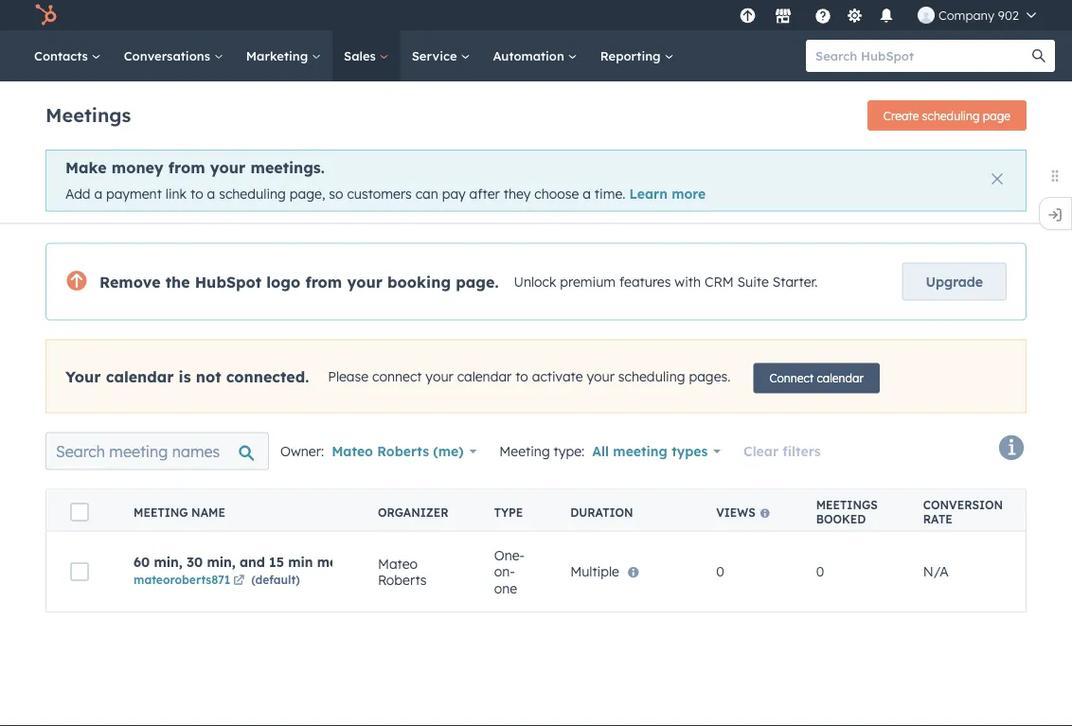 Task type: vqa. For each thing, say whether or not it's contained in the screenshot.
Grow your audience with search engine-friendly content's minutes
no



Task type: locate. For each thing, give the bounding box(es) containing it.
a
[[94, 186, 102, 202], [207, 186, 215, 202], [583, 186, 591, 202]]

scheduling left "page"
[[922, 108, 980, 123]]

and
[[240, 554, 265, 571]]

1 horizontal spatial a
[[207, 186, 215, 202]]

(default) button
[[251, 571, 300, 588]]

mateo for mateo roberts
[[378, 555, 418, 572]]

mateo
[[332, 443, 373, 459], [378, 555, 418, 572]]

clear
[[744, 443, 779, 459]]

meetings for meetings booked
[[816, 498, 878, 513]]

meeting
[[613, 443, 668, 459], [317, 554, 372, 571]]

calendar left the is
[[106, 367, 174, 386]]

0 horizontal spatial meeting
[[134, 505, 188, 520]]

1 vertical spatial scheduling
[[219, 186, 286, 202]]

calendar inside button
[[817, 371, 864, 386]]

(me)
[[433, 443, 464, 459]]

premium
[[560, 274, 616, 290]]

2 horizontal spatial a
[[583, 186, 591, 202]]

1 horizontal spatial meeting
[[499, 443, 550, 459]]

meetings up make
[[45, 103, 131, 126]]

calendar right connect at the bottom
[[817, 371, 864, 386]]

create
[[884, 108, 919, 123]]

link opens in a new window image inside mateoroberts871 link
[[233, 576, 245, 587]]

0 horizontal spatial min,
[[154, 554, 182, 571]]

2 horizontal spatial calendar
[[817, 371, 864, 386]]

mateo right owner:
[[332, 443, 373, 459]]

0 vertical spatial to
[[190, 186, 203, 202]]

2 horizontal spatial scheduling
[[922, 108, 980, 123]]

0 horizontal spatial from
[[168, 158, 205, 177]]

0 vertical spatial scheduling
[[922, 108, 980, 123]]

conversations
[[124, 48, 214, 63]]

1 horizontal spatial meeting
[[613, 443, 668, 459]]

mateo roberts image
[[918, 7, 935, 24]]

suite
[[737, 274, 769, 290]]

meetings down filters
[[816, 498, 878, 513]]

a left time.
[[583, 186, 591, 202]]

marketing
[[246, 48, 312, 63]]

settings image
[[846, 8, 863, 25]]

1 0 from the left
[[716, 564, 724, 580]]

page
[[983, 108, 1011, 123]]

1 vertical spatial upgrade link
[[902, 263, 1007, 301]]

2 link opens in a new window image from the top
[[233, 576, 245, 587]]

sales link
[[333, 30, 400, 81]]

1 link opens in a new window image from the top
[[233, 573, 245, 590]]

a right link
[[207, 186, 215, 202]]

automation link
[[482, 30, 589, 81]]

marketplaces button
[[763, 0, 803, 30]]

owner:
[[280, 443, 324, 459]]

1 vertical spatial meetings
[[816, 498, 878, 513]]

features
[[620, 274, 671, 290]]

to right link
[[190, 186, 203, 202]]

mateo inside the mateo roberts
[[378, 555, 418, 572]]

from up link
[[168, 158, 205, 177]]

type:
[[554, 443, 585, 459]]

to
[[190, 186, 203, 202], [515, 369, 528, 385]]

mateo inside popup button
[[332, 443, 373, 459]]

0 horizontal spatial scheduling
[[219, 186, 286, 202]]

contacts
[[34, 48, 92, 63]]

conversations link
[[112, 30, 235, 81]]

roberts
[[377, 443, 429, 459], [378, 572, 427, 589]]

make money from your meetings. alert
[[45, 150, 1027, 212]]

0
[[716, 564, 724, 580], [816, 564, 824, 580]]

mateo down organizer
[[378, 555, 418, 572]]

to left 'activate'
[[515, 369, 528, 385]]

upgrade link inside "company 902" menu
[[736, 5, 760, 25]]

meetings.
[[251, 158, 325, 177]]

1 horizontal spatial to
[[515, 369, 528, 385]]

meeting left type:
[[499, 443, 550, 459]]

1 horizontal spatial meetings
[[816, 498, 878, 513]]

Search meeting names search field
[[45, 432, 269, 470]]

close image
[[992, 173, 1003, 185]]

1 vertical spatial meeting
[[134, 505, 188, 520]]

min, right "30" at the bottom left of page
[[207, 554, 235, 571]]

choose
[[535, 186, 579, 202]]

your
[[210, 158, 246, 177], [347, 272, 383, 291], [426, 369, 454, 385], [587, 369, 615, 385]]

upgrade link containing upgrade
[[902, 263, 1007, 301]]

roberts left '(me)'
[[377, 443, 429, 459]]

calendar left 'activate'
[[457, 369, 512, 385]]

service link
[[400, 30, 482, 81]]

min, up mateoroberts871
[[154, 554, 182, 571]]

your
[[65, 367, 101, 386]]

1 vertical spatial to
[[515, 369, 528, 385]]

1 vertical spatial roberts
[[378, 572, 427, 589]]

meeting left name on the left bottom
[[134, 505, 188, 520]]

unlock
[[514, 274, 556, 290]]

crm
[[705, 274, 734, 290]]

meeting right all
[[613, 443, 668, 459]]

your left booking at left
[[347, 272, 383, 291]]

meeting
[[499, 443, 550, 459], [134, 505, 188, 520]]

2 vertical spatial scheduling
[[618, 369, 685, 385]]

scheduling inside button
[[922, 108, 980, 123]]

reporting
[[600, 48, 664, 63]]

Search HubSpot search field
[[806, 40, 1038, 72]]

0 horizontal spatial meetings
[[45, 103, 131, 126]]

calendar for connect
[[817, 371, 864, 386]]

more
[[672, 186, 706, 202]]

0 vertical spatial meeting
[[499, 443, 550, 459]]

calendar
[[106, 367, 174, 386], [457, 369, 512, 385], [817, 371, 864, 386]]

meeting right min
[[317, 554, 372, 571]]

1 horizontal spatial mateo
[[378, 555, 418, 572]]

1 horizontal spatial min,
[[207, 554, 235, 571]]

upgrade link
[[736, 5, 760, 25], [902, 263, 1007, 301]]

1 horizontal spatial from
[[305, 272, 342, 291]]

0 horizontal spatial to
[[190, 186, 203, 202]]

0 vertical spatial upgrade link
[[736, 5, 760, 25]]

meetings inside banner
[[45, 103, 131, 126]]

1 roberts from the top
[[377, 443, 429, 459]]

0 down views at the bottom of the page
[[716, 564, 724, 580]]

company 902 menu
[[734, 0, 1050, 30]]

contacts link
[[23, 30, 112, 81]]

remove
[[99, 272, 161, 291]]

scheduling left pages.
[[618, 369, 685, 385]]

scheduling down meetings.
[[219, 186, 286, 202]]

0 vertical spatial meeting
[[613, 443, 668, 459]]

name
[[191, 505, 225, 520]]

clear filters
[[744, 443, 821, 459]]

1 horizontal spatial calendar
[[457, 369, 512, 385]]

hubspot link
[[23, 4, 71, 27]]

1 vertical spatial meeting
[[317, 554, 372, 571]]

all
[[592, 443, 609, 459]]

a right 'add'
[[94, 186, 102, 202]]

0 vertical spatial from
[[168, 158, 205, 177]]

2 a from the left
[[207, 186, 215, 202]]

2 roberts from the top
[[378, 572, 427, 589]]

0 horizontal spatial upgrade link
[[736, 5, 760, 25]]

connect calendar button
[[753, 363, 880, 394]]

customers
[[347, 186, 412, 202]]

scheduling
[[922, 108, 980, 123], [219, 186, 286, 202], [618, 369, 685, 385]]

0 down booked
[[816, 564, 824, 580]]

views
[[716, 505, 756, 520]]

create scheduling page button
[[867, 100, 1027, 131]]

0 horizontal spatial calendar
[[106, 367, 174, 386]]

the
[[165, 272, 190, 291]]

mateo for mateo roberts (me)
[[332, 443, 373, 459]]

meetings
[[45, 103, 131, 126], [816, 498, 878, 513]]

1 vertical spatial mateo
[[378, 555, 418, 572]]

roberts down organizer
[[378, 572, 427, 589]]

0 vertical spatial meetings
[[45, 103, 131, 126]]

link opens in a new window image
[[233, 573, 245, 590], [233, 576, 245, 587]]

1 a from the left
[[94, 186, 102, 202]]

0 horizontal spatial mateo
[[332, 443, 373, 459]]

1 horizontal spatial upgrade link
[[902, 263, 1007, 301]]

pay
[[442, 186, 466, 202]]

1 horizontal spatial 0
[[816, 564, 824, 580]]

money
[[112, 158, 164, 177]]

calendar for your
[[106, 367, 174, 386]]

after
[[469, 186, 500, 202]]

0 horizontal spatial a
[[94, 186, 102, 202]]

roberts inside popup button
[[377, 443, 429, 459]]

from right "logo"
[[305, 272, 342, 291]]

0 vertical spatial roberts
[[377, 443, 429, 459]]

0 horizontal spatial 0
[[716, 564, 724, 580]]

your left meetings.
[[210, 158, 246, 177]]

0 vertical spatial mateo
[[332, 443, 373, 459]]

organizer
[[378, 505, 449, 520]]

from
[[168, 158, 205, 177], [305, 272, 342, 291]]



Task type: describe. For each thing, give the bounding box(es) containing it.
on-
[[494, 564, 515, 580]]

notifications image
[[878, 9, 895, 26]]

connect calendar
[[770, 371, 864, 386]]

conversion rate
[[923, 498, 1003, 527]]

please
[[328, 369, 369, 385]]

rate
[[923, 513, 953, 527]]

your right 'activate'
[[587, 369, 615, 385]]

add
[[65, 186, 90, 202]]

unlock premium features with crm suite starter.
[[514, 274, 818, 290]]

60 min, 30 min, and 15 min meeting
[[134, 554, 372, 571]]

to inside make money from your meetings. add a payment link to a scheduling page, so customers can pay after they choose a time. learn more
[[190, 186, 203, 202]]

marketplaces image
[[775, 9, 792, 26]]

all meeting types button
[[592, 438, 721, 465]]

page.
[[456, 272, 499, 291]]

logo
[[267, 272, 301, 291]]

starter.
[[773, 274, 818, 290]]

so
[[329, 186, 343, 202]]

conversion
[[923, 498, 1003, 513]]

reporting link
[[589, 30, 685, 81]]

is
[[179, 367, 191, 386]]

mateo roberts
[[378, 555, 427, 589]]

learn more link
[[629, 186, 706, 202]]

pages.
[[689, 369, 731, 385]]

from inside make money from your meetings. add a payment link to a scheduling page, so customers can pay after they choose a time. learn more
[[168, 158, 205, 177]]

company
[[939, 7, 995, 23]]

make money from your meetings. add a payment link to a scheduling page, so customers can pay after they choose a time. learn more
[[65, 158, 706, 202]]

please connect your calendar to activate your scheduling pages.
[[328, 369, 731, 385]]

help image
[[815, 9, 832, 26]]

0 horizontal spatial meeting
[[317, 554, 372, 571]]

meetings banner
[[45, 95, 1027, 131]]

learn
[[629, 186, 668, 202]]

remove the hubspot logo from your booking page.
[[99, 272, 499, 291]]

duration
[[570, 505, 633, 520]]

roberts for mateo roberts (me)
[[377, 443, 429, 459]]

mateoroberts871
[[134, 573, 230, 587]]

one-
[[494, 547, 525, 564]]

one- on- one
[[494, 547, 525, 597]]

902
[[998, 7, 1019, 23]]

page,
[[290, 186, 325, 202]]

service
[[412, 48, 461, 63]]

meeting name
[[134, 505, 225, 520]]

15
[[269, 554, 284, 571]]

hubspot image
[[34, 4, 57, 27]]

company 902 button
[[906, 0, 1048, 30]]

search image
[[1032, 49, 1046, 63]]

60
[[134, 554, 150, 571]]

types
[[672, 443, 708, 459]]

all meeting types
[[592, 443, 708, 459]]

meeting type:
[[499, 443, 585, 459]]

1 horizontal spatial scheduling
[[618, 369, 685, 385]]

30
[[187, 554, 203, 571]]

2 min, from the left
[[207, 554, 235, 571]]

booked
[[816, 513, 866, 527]]

type
[[494, 505, 523, 520]]

3 a from the left
[[583, 186, 591, 202]]

page section element
[[0, 81, 1072, 223]]

booking
[[387, 272, 451, 291]]

connect
[[372, 369, 422, 385]]

meeting for meeting name
[[134, 505, 188, 520]]

not
[[196, 367, 221, 386]]

clear filters button
[[744, 440, 821, 463]]

marketing link
[[235, 30, 333, 81]]

notifications button
[[870, 0, 903, 30]]

filters
[[783, 443, 821, 459]]

company 902
[[939, 7, 1019, 23]]

help button
[[807, 0, 839, 30]]

1 min, from the left
[[154, 554, 182, 571]]

with
[[675, 274, 701, 290]]

your right connect
[[426, 369, 454, 385]]

can
[[416, 186, 438, 202]]

(default)
[[251, 573, 300, 587]]

your calendar is not connected.
[[65, 367, 309, 386]]

link
[[166, 186, 187, 202]]

n/a
[[923, 564, 949, 580]]

payment
[[106, 186, 162, 202]]

roberts for mateo roberts
[[378, 572, 427, 589]]

create scheduling page
[[884, 108, 1011, 123]]

scheduling inside make money from your meetings. add a payment link to a scheduling page, so customers can pay after they choose a time. learn more
[[219, 186, 286, 202]]

upgrade image
[[739, 8, 756, 25]]

multiple
[[570, 564, 619, 580]]

meetings for meetings
[[45, 103, 131, 126]]

min
[[288, 554, 313, 571]]

your inside make money from your meetings. add a payment link to a scheduling page, so customers can pay after they choose a time. learn more
[[210, 158, 246, 177]]

automation
[[493, 48, 568, 63]]

connected.
[[226, 367, 309, 386]]

2 0 from the left
[[816, 564, 824, 580]]

meeting inside popup button
[[613, 443, 668, 459]]

time.
[[595, 186, 626, 202]]

upgrade
[[926, 273, 983, 290]]

hubspot
[[195, 272, 262, 291]]

meetings booked
[[816, 498, 878, 527]]

search button
[[1023, 40, 1055, 72]]

mateo roberts (me) button
[[332, 438, 477, 465]]

settings link
[[843, 5, 867, 25]]

they
[[504, 186, 531, 202]]

connect
[[770, 371, 814, 386]]

meeting for meeting type:
[[499, 443, 550, 459]]

mateo roberts (me)
[[332, 443, 464, 459]]

1 vertical spatial from
[[305, 272, 342, 291]]

make
[[65, 158, 107, 177]]



